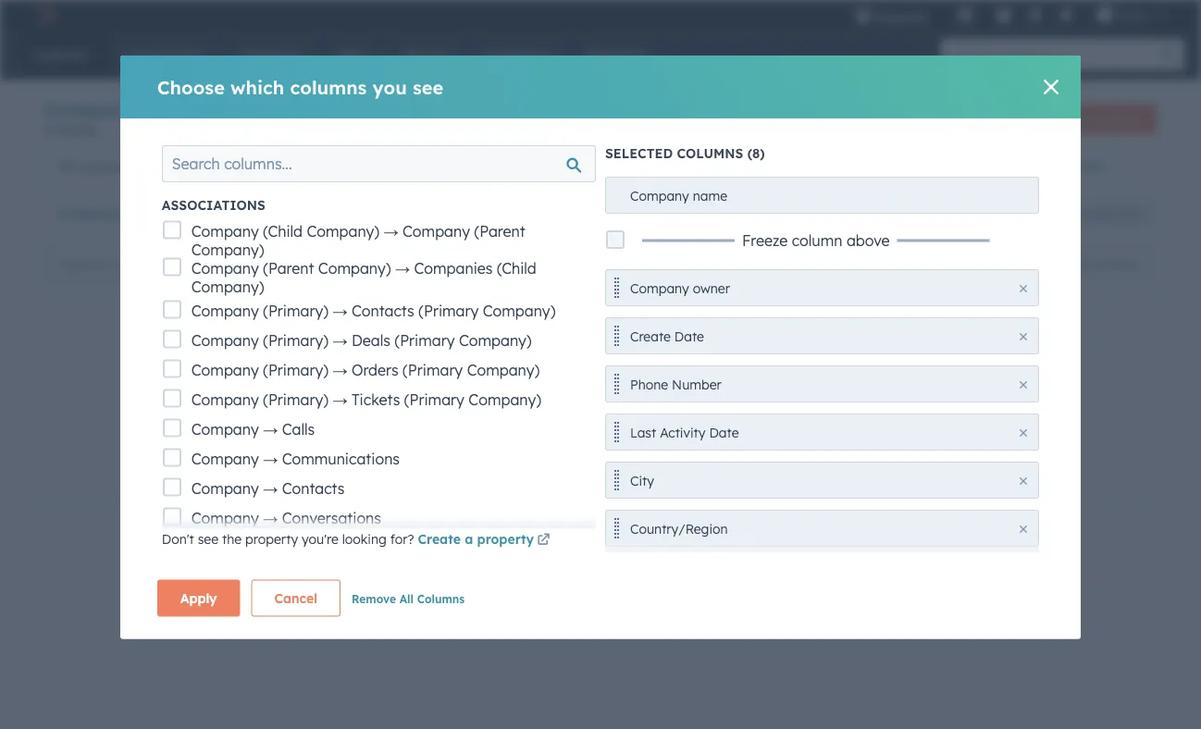 Task type: locate. For each thing, give the bounding box(es) containing it.
companies.
[[299, 367, 371, 383]]

25
[[630, 514, 644, 530]]

2 horizontal spatial all
[[1048, 157, 1065, 174]]

contacts down company → communications
[[282, 479, 345, 498]]

1 vertical spatial columns
[[417, 592, 465, 606]]

create left company
[[1055, 112, 1090, 126]]

settings link
[[1024, 5, 1047, 25]]

0 vertical spatial (child
[[263, 222, 303, 240]]

create date button
[[606, 317, 1040, 354]]

need
[[438, 389, 468, 405]]

companies inside "button"
[[497, 158, 564, 174]]

apple
[[1118, 7, 1150, 22]]

close image inside company owner button
[[1021, 285, 1028, 292]]

1 vertical spatial contacts
[[282, 479, 345, 498]]

prev
[[505, 514, 534, 530]]

for?
[[390, 531, 414, 548]]

company owner inside popup button
[[56, 206, 163, 222]]

associations
[[162, 197, 266, 213]]

0 horizontal spatial see
[[198, 531, 219, 548]]

(child inside company (parent company) → companies (child company)
[[497, 259, 537, 277]]

0 horizontal spatial (parent
[[263, 259, 314, 277]]

can
[[437, 367, 459, 383]]

what down after,
[[378, 389, 408, 405]]

0 horizontal spatial and
[[275, 389, 299, 405]]

(primary) down time
[[263, 331, 329, 350]]

1 horizontal spatial company owner
[[631, 280, 731, 296]]

views
[[1069, 157, 1105, 174]]

choose which columns you see
[[157, 75, 444, 99]]

property down company → conversations
[[245, 531, 298, 548]]

company (primary) → tickets (primary company)
[[191, 390, 542, 409]]

1 vertical spatial to
[[459, 344, 472, 361]]

create inside create a property link
[[418, 531, 461, 548]]

the
[[222, 531, 242, 548]]

(primary) up filter in the bottom of the page
[[263, 361, 329, 379]]

1 vertical spatial columns
[[1098, 257, 1141, 271]]

property
[[245, 531, 298, 548], [477, 531, 534, 548]]

Search HubSpot search field
[[942, 39, 1169, 70]]

2 vertical spatial to
[[334, 389, 347, 405]]

records
[[55, 123, 97, 137]]

owner inside popup button
[[123, 206, 163, 222]]

2 companies from the left
[[497, 158, 564, 174]]

save view
[[1090, 207, 1142, 221]]

0 vertical spatial what
[[378, 389, 408, 405]]

create for create a property
[[418, 531, 461, 548]]

close image inside create date button
[[1021, 333, 1028, 340]]

company owner down all companies
[[56, 206, 163, 222]]

menu
[[843, 0, 1180, 30]]

0 horizontal spatial all
[[59, 158, 74, 174]]

4 (primary) from the top
[[263, 390, 329, 409]]

1 horizontal spatial (child
[[497, 259, 537, 277]]

1 companies from the left
[[77, 158, 144, 174]]

and down 'like'
[[275, 389, 299, 405]]

1 horizontal spatial and
[[472, 389, 495, 405]]

(primary down can
[[405, 390, 465, 409]]

choose
[[157, 75, 225, 99]]

link opens in a new window image
[[538, 535, 551, 548]]

you're
[[302, 531, 339, 548]]

companies up company owner popup button
[[77, 158, 144, 174]]

giving
[[328, 344, 366, 361]]

1 horizontal spatial (parent
[[474, 222, 526, 240]]

1 horizontal spatial all
[[400, 592, 414, 606]]

menu containing apple
[[843, 0, 1180, 30]]

(primary
[[419, 301, 479, 320], [395, 331, 455, 350], [403, 361, 463, 379], [405, 390, 465, 409]]

1 vertical spatial date
[[710, 425, 739, 441]]

1 (primary) from the top
[[263, 301, 329, 320]]

(child
[[263, 222, 303, 240], [497, 259, 537, 277]]

0 vertical spatial owner
[[123, 206, 163, 222]]

(primary) down 'like'
[[263, 390, 329, 409]]

company (primary) → deals (primary company)
[[191, 331, 532, 350]]

1 horizontal spatial what
[[378, 389, 408, 405]]

columns
[[677, 145, 744, 162], [417, 592, 465, 606]]

(parent inside company (parent company) → companies (child company)
[[263, 259, 314, 277]]

2 close image from the top
[[1021, 333, 1028, 340]]

0 vertical spatial contacts
[[352, 301, 415, 320]]

see up search columns... search box at top
[[413, 75, 444, 99]]

all left views
[[1048, 157, 1065, 174]]

advanced
[[640, 206, 704, 222]]

deals
[[352, 331, 391, 350]]

(child up the with,
[[497, 259, 537, 277]]

hubspot image
[[33, 4, 56, 26]]

create a property
[[418, 531, 534, 548]]

all right remove
[[400, 592, 414, 606]]

all inside choose which columns you see dialog
[[400, 592, 414, 606]]

property down prev
[[477, 531, 534, 548]]

(primary down organized.
[[395, 331, 455, 350]]

create inside create date button
[[631, 328, 671, 344]]

prev button
[[470, 510, 541, 535]]

0 vertical spatial (parent
[[474, 222, 526, 240]]

remove all columns
[[352, 592, 465, 606]]

actions
[[883, 112, 921, 126]]

(child inside company (child company) → company (parent company)
[[263, 222, 303, 240]]

help button
[[989, 0, 1020, 30]]

1 vertical spatial see
[[198, 531, 219, 548]]

owner up search name, phone, or domain search box
[[123, 206, 163, 222]]

0 horizontal spatial companies
[[77, 158, 144, 174]]

edit columns
[[1074, 257, 1141, 271]]

import button
[[959, 104, 1028, 134]]

start
[[275, 344, 306, 361]]

company owner button
[[606, 269, 1040, 306]]

1 horizontal spatial columns
[[1098, 257, 1141, 271]]

(primary) for orders
[[263, 361, 329, 379]]

create company button
[[1039, 104, 1158, 134]]

columns inside button
[[417, 592, 465, 606]]

company → communications
[[191, 450, 400, 468]]

(parent up time
[[263, 259, 314, 277]]

close image
[[1021, 285, 1028, 292], [1021, 333, 1028, 340], [1021, 526, 1028, 533]]

0 horizontal spatial columns
[[290, 75, 367, 99]]

data
[[771, 111, 803, 127]]

(parent
[[474, 222, 526, 240], [263, 259, 314, 277]]

close image
[[1045, 80, 1060, 94], [1021, 381, 1028, 388], [1021, 429, 1028, 437], [1021, 477, 1028, 485]]

date up the number
[[675, 328, 705, 344]]

create left a
[[418, 531, 461, 548]]

all down 0 records
[[59, 158, 74, 174]]

1 vertical spatial owner
[[693, 280, 731, 296]]

company owner up create date
[[631, 280, 731, 296]]

and down sort,
[[472, 389, 495, 405]]

0 vertical spatial company owner
[[56, 206, 163, 222]]

1 close image from the top
[[1021, 285, 1028, 292]]

0 horizontal spatial date
[[675, 328, 705, 344]]

0 horizontal spatial companies
[[44, 98, 148, 121]]

owner for create date
[[123, 206, 163, 222]]

1 vertical spatial (parent
[[263, 259, 314, 277]]

next button
[[541, 510, 618, 535]]

close image inside city button
[[1021, 477, 1028, 485]]

columns right which
[[290, 75, 367, 99]]

(primary for contacts
[[419, 301, 479, 320]]

company owner inside button
[[631, 280, 731, 296]]

0
[[44, 123, 52, 137]]

columns
[[290, 75, 367, 99], [1098, 257, 1141, 271]]

company)
[[307, 222, 380, 240], [191, 240, 264, 259], [318, 259, 391, 277], [191, 277, 264, 296], [483, 301, 556, 320], [459, 331, 532, 350], [467, 361, 540, 379], [469, 390, 542, 409]]

1 horizontal spatial see
[[413, 75, 444, 99]]

company → conversations
[[191, 509, 382, 527]]

0 vertical spatial columns
[[677, 145, 744, 162]]

columns inside dialog
[[290, 75, 367, 99]]

(primary)
[[263, 301, 329, 320], [263, 331, 329, 350], [263, 361, 329, 379], [263, 390, 329, 409]]

actions button
[[867, 104, 948, 134]]

you up search columns... search box at top
[[373, 75, 407, 99]]

1 vertical spatial companies
[[414, 259, 493, 277]]

remove all columns button
[[352, 587, 465, 610]]

(primary up data
[[419, 301, 479, 320]]

date right activity
[[710, 425, 739, 441]]

owner
[[123, 206, 163, 222], [693, 280, 731, 296]]

export
[[1004, 257, 1039, 271]]

which
[[231, 75, 285, 99]]

3 (primary) from the top
[[263, 361, 329, 379]]

company (primary) → orders (primary company)
[[191, 361, 540, 379]]

1 property from the left
[[245, 531, 298, 548]]

create inside create company button
[[1055, 112, 1090, 126]]

companies inside button
[[77, 158, 144, 174]]

to left get
[[327, 304, 346, 327]]

import
[[975, 112, 1012, 126]]

2 property from the left
[[477, 531, 534, 548]]

0 horizontal spatial owner
[[123, 206, 163, 222]]

what down filter in the bottom of the page
[[275, 411, 306, 427]]

close image inside phone number button
[[1021, 381, 1028, 388]]

create for create company
[[1055, 112, 1090, 126]]

search image
[[1163, 48, 1176, 61]]

activity
[[660, 425, 706, 441]]

0 horizontal spatial (child
[[263, 222, 303, 240]]

2 (primary) from the top
[[263, 331, 329, 350]]

to right data
[[459, 344, 472, 361]]

1 horizontal spatial date
[[710, 425, 739, 441]]

you left need
[[412, 389, 434, 405]]

close image inside country/region button
[[1021, 526, 1028, 533]]

columns down a
[[417, 592, 465, 606]]

(primary for deals
[[395, 331, 455, 350]]

0 vertical spatial columns
[[290, 75, 367, 99]]

close image inside last activity date button
[[1021, 429, 1028, 437]]

→ inside company (parent company) → companies (child company)
[[395, 259, 410, 277]]

1 horizontal spatial companies
[[414, 259, 493, 277]]

create
[[1055, 112, 1090, 126], [211, 206, 254, 222], [631, 328, 671, 344], [418, 531, 461, 548]]

0 horizontal spatial columns
[[417, 592, 465, 606]]

1 vertical spatial (child
[[497, 259, 537, 277]]

company owner for create date
[[56, 206, 163, 222]]

and
[[275, 389, 299, 405], [472, 389, 495, 405]]

data quality
[[771, 111, 855, 127]]

1 horizontal spatial companies
[[497, 158, 564, 174]]

(primary) for contacts
[[263, 301, 329, 320]]

create left date
[[211, 206, 254, 222]]

help image
[[996, 8, 1013, 25]]

create date
[[211, 206, 287, 222]]

(primary) for deals
[[263, 331, 329, 350]]

(parent down my
[[474, 222, 526, 240]]

what
[[378, 389, 408, 405], [275, 411, 306, 427]]

2 vertical spatial close image
[[1021, 526, 1028, 533]]

1 horizontal spatial property
[[477, 531, 534, 548]]

calls
[[282, 420, 315, 438]]

25 per page button
[[618, 504, 732, 541]]

companies right my
[[497, 158, 564, 174]]

1 horizontal spatial owner
[[693, 280, 731, 296]]

country/region
[[631, 521, 728, 537]]

companies up records
[[44, 98, 148, 121]]

companies up organized.
[[414, 259, 493, 277]]

1 vertical spatial company owner
[[631, 280, 731, 296]]

(primary up need
[[403, 361, 463, 379]]

0 horizontal spatial property
[[245, 531, 298, 548]]

3 close image from the top
[[1021, 526, 1028, 533]]

contacts up "deals"
[[352, 301, 415, 320]]

0 vertical spatial companies
[[44, 98, 148, 121]]

contacts
[[352, 301, 415, 320], [282, 479, 345, 498]]

all views link
[[1036, 147, 1117, 184]]

per
[[648, 514, 670, 530]]

0 vertical spatial close image
[[1021, 285, 1028, 292]]

1 vertical spatial close image
[[1021, 333, 1028, 340]]

don't
[[162, 531, 194, 548]]

0 horizontal spatial company owner
[[56, 206, 163, 222]]

Search name, phone, or domain search field
[[49, 248, 268, 281]]

get
[[352, 304, 382, 327]]

owner up create date
[[693, 280, 731, 296]]

0 vertical spatial see
[[413, 75, 444, 99]]

create up phone
[[631, 328, 671, 344]]

export button
[[992, 252, 1051, 276]]

(primary) up start
[[263, 301, 329, 320]]

create inside create date popup button
[[211, 206, 254, 222]]

company inside company (parent company) → companies (child company)
[[191, 259, 259, 277]]

(child down all companies button at the left top
[[263, 222, 303, 240]]

see left the
[[198, 531, 219, 548]]

menu item
[[941, 0, 945, 30]]

company (parent company) → companies (child company)
[[191, 259, 537, 296]]

1 vertical spatial what
[[275, 411, 306, 427]]

companies button
[[44, 96, 165, 123]]

company
[[1093, 112, 1142, 126]]

choose which columns you see dialog
[[120, 56, 1082, 730]]

columns right the edit
[[1098, 257, 1141, 271]]

0 vertical spatial date
[[675, 328, 705, 344]]

columns inside button
[[1098, 257, 1141, 271]]

organized.
[[388, 304, 486, 327]]

link opens in a new window image
[[538, 530, 551, 552]]

to left find
[[334, 389, 347, 405]]

close image for city
[[1021, 477, 1028, 485]]

close image for phone number
[[1021, 381, 1028, 388]]

companies
[[44, 98, 148, 121], [414, 259, 493, 277]]

owner inside button
[[693, 280, 731, 296]]

columns up name
[[677, 145, 744, 162]]

phone number
[[631, 376, 722, 393]]



Task type: vqa. For each thing, say whether or not it's contained in the screenshot.
the top Search search box
no



Task type: describe. For each thing, give the bounding box(es) containing it.
freeze
[[743, 231, 788, 250]]

company name
[[631, 188, 728, 204]]

hubspot link
[[22, 4, 69, 26]]

data quality button
[[740, 100, 856, 138]]

owner for create date
[[693, 280, 731, 296]]

communications
[[282, 450, 400, 468]]

number
[[672, 376, 722, 393]]

tickets
[[352, 390, 400, 409]]

conversations
[[282, 509, 382, 527]]

you inside dialog
[[373, 75, 407, 99]]

date inside create date button
[[675, 328, 705, 344]]

(primary for tickets
[[405, 390, 465, 409]]

sort,
[[463, 367, 490, 383]]

all for all views
[[1048, 157, 1065, 174]]

1 and from the left
[[275, 389, 299, 405]]

selected
[[606, 145, 673, 162]]

cancel
[[274, 590, 318, 606]]

1 horizontal spatial contacts
[[352, 301, 415, 320]]

you down filter in the bottom of the page
[[309, 411, 332, 427]]

company → contacts
[[191, 479, 345, 498]]

save view button
[[1057, 199, 1158, 229]]

last activity date
[[631, 425, 739, 441]]

by
[[310, 344, 325, 361]]

edit columns button
[[1062, 252, 1153, 276]]

edit
[[1074, 257, 1094, 271]]

save
[[1090, 207, 1115, 221]]

2 and from the left
[[472, 389, 495, 405]]

company (child company) → company (parent company)
[[191, 222, 526, 259]]

all companies button
[[44, 147, 461, 184]]

page
[[674, 514, 707, 530]]

Search columns... search field
[[162, 145, 596, 182]]

date
[[258, 206, 287, 222]]

you left can
[[411, 367, 433, 383]]

marketplaces image
[[957, 8, 974, 25]]

marketplaces button
[[946, 0, 985, 30]]

date inside last activity date button
[[710, 425, 739, 441]]

upgrade image
[[856, 8, 872, 25]]

(primary) for tickets
[[263, 390, 329, 409]]

create for create date
[[211, 206, 254, 222]]

all companies
[[59, 158, 144, 174]]

all views
[[1048, 157, 1105, 174]]

phone number button
[[606, 365, 1040, 402]]

filter
[[303, 389, 331, 405]]

companies for my companies
[[497, 158, 564, 174]]

country/region button
[[606, 510, 1040, 547]]

notifications image
[[1058, 8, 1075, 25]]

create date
[[631, 328, 705, 344]]

like
[[275, 367, 296, 383]]

company → calls
[[191, 420, 315, 438]]

filters
[[708, 206, 745, 222]]

don't see the property you're looking for?
[[162, 531, 418, 548]]

companies inside popup button
[[44, 98, 148, 121]]

0 vertical spatial to
[[327, 304, 346, 327]]

start by giving hubspot data to work with, like companies. after, you can sort, search, and filter to find what you need and hide what you don't.
[[275, 344, 538, 427]]

view
[[1118, 207, 1142, 221]]

close image for date
[[1021, 333, 1028, 340]]

settings image
[[1027, 8, 1044, 25]]

company inside button
[[631, 280, 690, 296]]

find
[[351, 389, 374, 405]]

all for all companies
[[59, 158, 74, 174]]

apply button
[[157, 580, 240, 617]]

advanced filters (0)
[[640, 206, 768, 222]]

company inside popup button
[[56, 206, 119, 222]]

create date button
[[198, 195, 312, 232]]

data
[[427, 344, 456, 361]]

close image for choose which columns you see
[[1045, 80, 1060, 94]]

company (primary) → contacts (primary company)
[[191, 301, 556, 320]]

above
[[847, 231, 890, 250]]

hubspot
[[369, 344, 423, 361]]

companies inside company (parent company) → companies (child company)
[[414, 259, 493, 277]]

company owner for create date
[[631, 280, 731, 296]]

companies for all companies
[[77, 158, 144, 174]]

work
[[476, 344, 505, 361]]

(parent inside company (child company) → company (parent company)
[[474, 222, 526, 240]]

cancel button
[[251, 580, 341, 617]]

companies banner
[[44, 95, 1158, 147]]

create a property link
[[418, 530, 554, 552]]

create company
[[1055, 112, 1142, 126]]

company owner button
[[44, 195, 187, 232]]

my
[[476, 158, 494, 174]]

apple button
[[1086, 0, 1178, 30]]

(8)
[[748, 145, 766, 162]]

phone
[[631, 376, 669, 393]]

next
[[547, 514, 578, 530]]

my companies button
[[461, 147, 878, 184]]

looking
[[342, 531, 387, 548]]

upgrade
[[876, 9, 928, 24]]

close image for last activity date
[[1021, 429, 1028, 437]]

search button
[[1154, 39, 1185, 70]]

bob builder image
[[1097, 6, 1114, 23]]

my companies
[[476, 158, 564, 174]]

quality
[[807, 111, 855, 127]]

25 per page
[[630, 514, 707, 530]]

pagination navigation
[[470, 510, 618, 535]]

apply
[[180, 590, 217, 606]]

last activity date button
[[606, 413, 1040, 451]]

0 horizontal spatial what
[[275, 411, 306, 427]]

selected columns (8)
[[606, 145, 766, 162]]

→ inside company (child company) → company (parent company)
[[384, 222, 399, 240]]

create for create date
[[631, 328, 671, 344]]

close image for owner
[[1021, 285, 1028, 292]]

remove
[[352, 592, 396, 606]]

1 horizontal spatial columns
[[677, 145, 744, 162]]

advanced filters (0) button
[[608, 195, 780, 232]]

(0)
[[749, 206, 768, 222]]

orders
[[352, 361, 399, 379]]

with,
[[509, 344, 538, 361]]

(primary for orders
[[403, 361, 463, 379]]

time
[[275, 304, 321, 327]]

0 horizontal spatial contacts
[[282, 479, 345, 498]]



